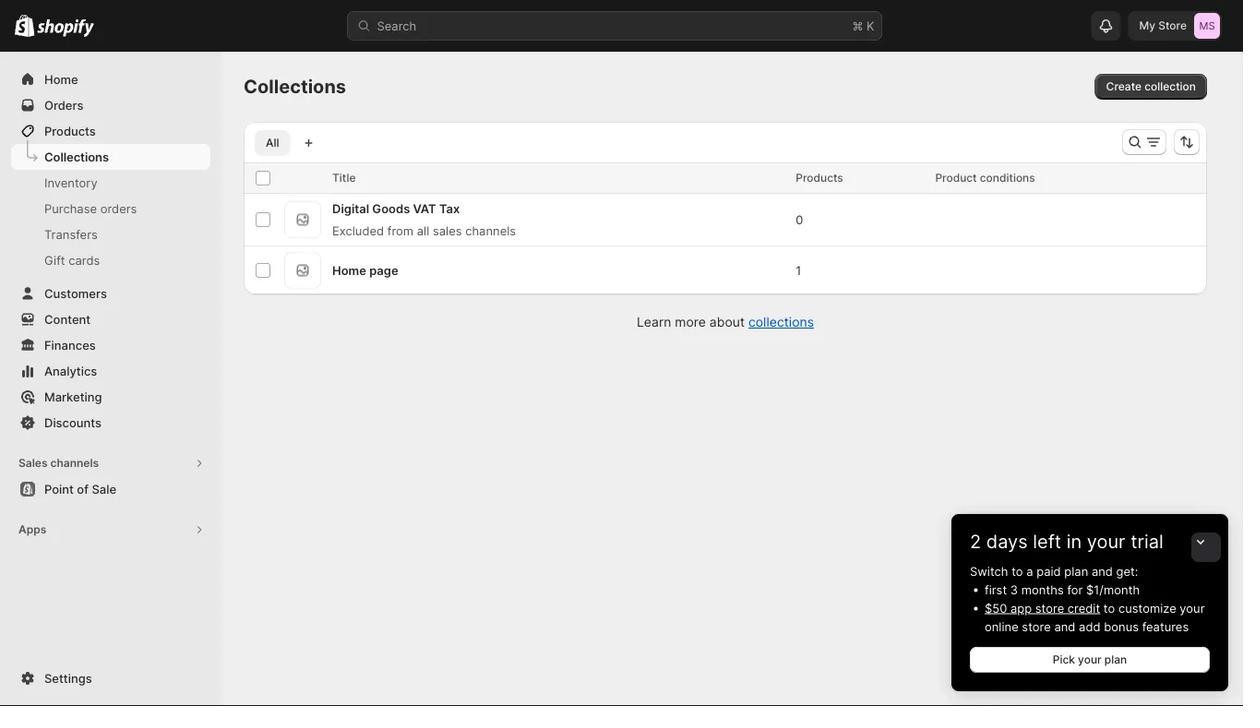 Task type: describe. For each thing, give the bounding box(es) containing it.
digital goods vat tax link
[[332, 201, 460, 216]]

⌘ k
[[853, 18, 875, 33]]

in
[[1067, 530, 1082, 553]]

0 vertical spatial products
[[44, 124, 96, 138]]

switch
[[970, 564, 1009, 578]]

apps
[[18, 523, 46, 536]]

content link
[[11, 307, 210, 332]]

home for home page
[[332, 263, 366, 277]]

tax
[[439, 201, 460, 216]]

home for home
[[44, 72, 78, 86]]

your inside dropdown button
[[1087, 530, 1126, 553]]

online
[[985, 619, 1019, 634]]

get:
[[1117, 564, 1139, 578]]

transfers
[[44, 227, 98, 241]]

2 vertical spatial your
[[1078, 653, 1102, 667]]

features
[[1143, 619, 1189, 634]]

create
[[1107, 80, 1142, 93]]

point of sale button
[[0, 476, 222, 502]]

$1/month
[[1087, 583, 1140, 597]]

inventory
[[44, 175, 98, 190]]

2 days left in your trial
[[970, 530, 1164, 553]]

settings link
[[11, 666, 210, 691]]

sales channels
[[18, 457, 99, 470]]

collections link
[[11, 144, 210, 170]]

home page
[[332, 263, 398, 277]]

my store image
[[1195, 13, 1220, 39]]

customers link
[[11, 281, 210, 307]]

transfers link
[[11, 222, 210, 247]]

learn
[[637, 314, 671, 330]]

collections link
[[749, 314, 814, 330]]

0 horizontal spatial collections
[[44, 150, 109, 164]]

trial
[[1131, 530, 1164, 553]]

k
[[867, 18, 875, 33]]

home page link
[[332, 263, 398, 277]]

store inside to customize your online store and add bonus features
[[1022, 619, 1051, 634]]

goods
[[372, 201, 410, 216]]

digital
[[332, 201, 369, 216]]

gift cards link
[[11, 247, 210, 273]]

0 vertical spatial collections
[[244, 75, 346, 98]]

digital goods vat tax excluded from all sales channels
[[332, 201, 516, 238]]

discounts link
[[11, 410, 210, 436]]

$50 app store credit link
[[985, 601, 1101, 615]]

your inside to customize your online store and add bonus features
[[1180, 601, 1205, 615]]

sales channels button
[[11, 451, 210, 476]]

of
[[77, 482, 89, 496]]

purchase orders
[[44, 201, 137, 216]]

my store
[[1140, 19, 1187, 32]]

pick your plan link
[[970, 647, 1210, 673]]

sales
[[433, 223, 462, 238]]

collection
[[1145, 80, 1196, 93]]

excluded
[[332, 223, 384, 238]]

2 days left in your trial button
[[952, 514, 1229, 553]]

collections
[[749, 314, 814, 330]]

$50 app store credit
[[985, 601, 1101, 615]]

orders link
[[11, 92, 210, 118]]

product
[[936, 171, 977, 185]]

apps button
[[11, 517, 210, 543]]

conditions
[[980, 171, 1036, 185]]

$50
[[985, 601, 1008, 615]]

orders
[[100, 201, 137, 216]]

create collection
[[1107, 80, 1196, 93]]

0 vertical spatial plan
[[1065, 564, 1089, 578]]

for
[[1068, 583, 1083, 597]]

bonus
[[1104, 619, 1139, 634]]

orders
[[44, 98, 84, 112]]

inventory link
[[11, 170, 210, 196]]

all
[[266, 136, 279, 150]]



Task type: vqa. For each thing, say whether or not it's contained in the screenshot.
leftmost the 'plan'
yes



Task type: locate. For each thing, give the bounding box(es) containing it.
app
[[1011, 601, 1032, 615]]

and inside to customize your online store and add bonus features
[[1055, 619, 1076, 634]]

0 vertical spatial channels
[[465, 223, 516, 238]]

months
[[1022, 583, 1064, 597]]

channels inside digital goods vat tax excluded from all sales channels
[[465, 223, 516, 238]]

3
[[1011, 583, 1018, 597]]

0 vertical spatial your
[[1087, 530, 1126, 553]]

purchase
[[44, 201, 97, 216]]

first
[[985, 583, 1007, 597]]

products down 'orders' at the left top of page
[[44, 124, 96, 138]]

plan down bonus
[[1105, 653, 1127, 667]]

channels right sales on the top left of the page
[[465, 223, 516, 238]]

switch to a paid plan and get:
[[970, 564, 1139, 578]]

all button
[[255, 130, 290, 156]]

gift
[[44, 253, 65, 267]]

1 vertical spatial and
[[1055, 619, 1076, 634]]

finances link
[[11, 332, 210, 358]]

to customize your online store and add bonus features
[[985, 601, 1205, 634]]

1 vertical spatial your
[[1180, 601, 1205, 615]]

shopify image
[[15, 14, 34, 37]]

and left add
[[1055, 619, 1076, 634]]

finances
[[44, 338, 96, 352]]

and up $1/month
[[1092, 564, 1113, 578]]

1 horizontal spatial to
[[1104, 601, 1115, 615]]

home left page
[[332, 263, 366, 277]]

customers
[[44, 286, 107, 300]]

and
[[1092, 564, 1113, 578], [1055, 619, 1076, 634]]

0 vertical spatial store
[[1036, 601, 1065, 615]]

my
[[1140, 19, 1156, 32]]

your right in
[[1087, 530, 1126, 553]]

your up "features"
[[1180, 601, 1205, 615]]

0 vertical spatial to
[[1012, 564, 1023, 578]]

0 vertical spatial home
[[44, 72, 78, 86]]

credit
[[1068, 601, 1101, 615]]

⌘
[[853, 18, 864, 33]]

0 horizontal spatial channels
[[50, 457, 99, 470]]

shopify image
[[37, 19, 94, 37]]

add
[[1079, 619, 1101, 634]]

pick
[[1053, 653, 1075, 667]]

point of sale link
[[11, 476, 210, 502]]

and for store
[[1055, 619, 1076, 634]]

0 horizontal spatial home
[[44, 72, 78, 86]]

1 horizontal spatial products
[[796, 171, 844, 185]]

1 vertical spatial collections
[[44, 150, 109, 164]]

pick your plan
[[1053, 653, 1127, 667]]

channels inside button
[[50, 457, 99, 470]]

store
[[1036, 601, 1065, 615], [1022, 619, 1051, 634]]

page
[[369, 263, 398, 277]]

discounts
[[44, 415, 102, 430]]

customize
[[1119, 601, 1177, 615]]

1
[[796, 263, 802, 277]]

1 horizontal spatial home
[[332, 263, 366, 277]]

0 horizontal spatial and
[[1055, 619, 1076, 634]]

and for plan
[[1092, 564, 1113, 578]]

sale
[[92, 482, 116, 496]]

to inside to customize your online store and add bonus features
[[1104, 601, 1115, 615]]

store
[[1159, 19, 1187, 32]]

analytics
[[44, 364, 97, 378]]

0 vertical spatial and
[[1092, 564, 1113, 578]]

store down months
[[1036, 601, 1065, 615]]

home link
[[11, 66, 210, 92]]

cards
[[69, 253, 100, 267]]

product conditions
[[936, 171, 1036, 185]]

collections up all
[[244, 75, 346, 98]]

your right pick
[[1078, 653, 1102, 667]]

title button
[[332, 169, 374, 187]]

your
[[1087, 530, 1126, 553], [1180, 601, 1205, 615], [1078, 653, 1102, 667]]

more
[[675, 314, 706, 330]]

a
[[1027, 564, 1034, 578]]

purchase orders link
[[11, 196, 210, 222]]

to down $1/month
[[1104, 601, 1115, 615]]

vat
[[413, 201, 436, 216]]

1 vertical spatial plan
[[1105, 653, 1127, 667]]

1 vertical spatial store
[[1022, 619, 1051, 634]]

0 horizontal spatial to
[[1012, 564, 1023, 578]]

1 horizontal spatial collections
[[244, 75, 346, 98]]

marketing
[[44, 390, 102, 404]]

point
[[44, 482, 74, 496]]

1 vertical spatial channels
[[50, 457, 99, 470]]

days
[[987, 530, 1028, 553]]

sales
[[18, 457, 48, 470]]

1 vertical spatial products
[[796, 171, 844, 185]]

plan up for
[[1065, 564, 1089, 578]]

2
[[970, 530, 981, 553]]

1 vertical spatial to
[[1104, 601, 1115, 615]]

products link
[[11, 118, 210, 144]]

collections up inventory
[[44, 150, 109, 164]]

home up 'orders' at the left top of page
[[44, 72, 78, 86]]

0 horizontal spatial plan
[[1065, 564, 1089, 578]]

point of sale
[[44, 482, 116, 496]]

marketing link
[[11, 384, 210, 410]]

store down $50 app store credit
[[1022, 619, 1051, 634]]

settings
[[44, 671, 92, 685]]

2 days left in your trial element
[[952, 562, 1229, 691]]

0 horizontal spatial products
[[44, 124, 96, 138]]

1 horizontal spatial and
[[1092, 564, 1113, 578]]

1 horizontal spatial channels
[[465, 223, 516, 238]]

left
[[1033, 530, 1062, 553]]

create collection link
[[1095, 74, 1208, 100]]

paid
[[1037, 564, 1061, 578]]

from
[[388, 223, 414, 238]]

channels up point of sale
[[50, 457, 99, 470]]

to left a
[[1012, 564, 1023, 578]]

first 3 months for $1/month
[[985, 583, 1140, 597]]

content
[[44, 312, 91, 326]]

0
[[796, 212, 804, 227]]

1 vertical spatial home
[[332, 263, 366, 277]]

1 horizontal spatial plan
[[1105, 653, 1127, 667]]

about
[[710, 314, 745, 330]]

products up the 0
[[796, 171, 844, 185]]

learn more about collections
[[637, 314, 814, 330]]

search
[[377, 18, 417, 33]]

all
[[417, 223, 430, 238]]



